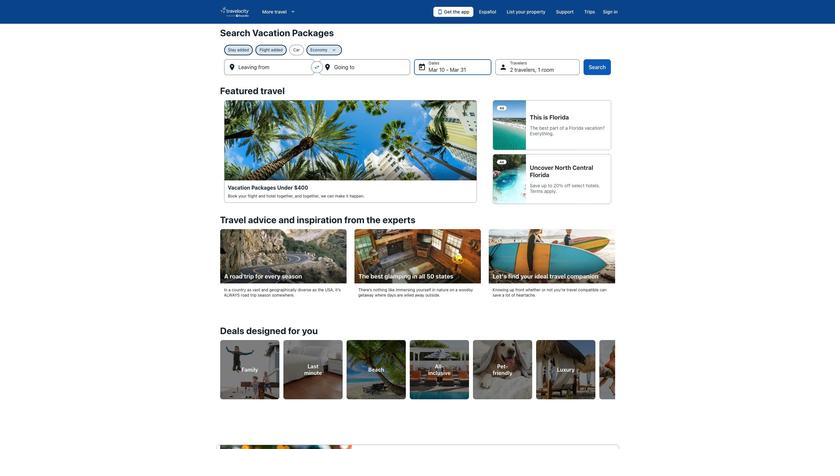 Task type: vqa. For each thing, say whether or not it's contained in the screenshot.
Previous IMAGE on the bottom
yes



Task type: describe. For each thing, give the bounding box(es) containing it.
travelocity logo image
[[220, 7, 249, 17]]



Task type: locate. For each thing, give the bounding box(es) containing it.
next image
[[611, 364, 619, 372]]

swap origin and destination values image
[[314, 64, 320, 70]]

travel advice and inspiration from the experts region
[[216, 211, 619, 310]]

main content
[[0, 24, 835, 449]]

previous image
[[216, 364, 224, 372]]

featured travel region
[[216, 82, 619, 211]]

download the app button image
[[438, 9, 443, 14]]



